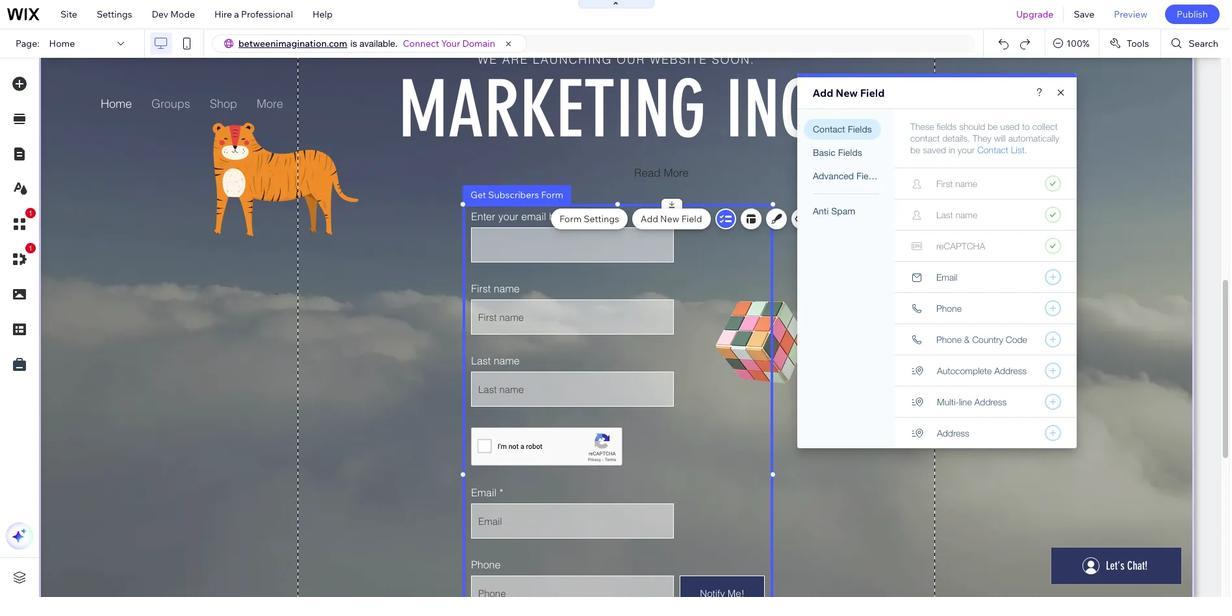 Task type: locate. For each thing, give the bounding box(es) containing it.
a
[[234, 8, 239, 20]]

1 horizontal spatial add
[[813, 86, 834, 99]]

form down get subscribers form
[[560, 213, 582, 225]]

1 button
[[6, 208, 36, 238], [6, 243, 36, 273]]

0 horizontal spatial field
[[682, 213, 703, 225]]

field
[[861, 86, 885, 99], [682, 213, 703, 225]]

form
[[542, 189, 564, 201], [560, 213, 582, 225]]

1 vertical spatial add new field
[[641, 213, 703, 225]]

preview button
[[1105, 0, 1158, 29]]

available.
[[360, 38, 398, 49]]

hire
[[215, 8, 232, 20]]

form right subscribers
[[542, 189, 564, 201]]

site
[[60, 8, 77, 20]]

1 horizontal spatial field
[[861, 86, 885, 99]]

settings
[[97, 8, 132, 20], [584, 213, 620, 225]]

1
[[29, 209, 33, 217], [29, 245, 33, 252]]

0 horizontal spatial settings
[[97, 8, 132, 20]]

tools
[[1128, 38, 1150, 49]]

new
[[836, 86, 859, 99], [661, 213, 680, 225]]

1 vertical spatial 1
[[29, 245, 33, 252]]

form settings
[[560, 213, 620, 225]]

1 1 button from the top
[[6, 208, 36, 238]]

mode
[[170, 8, 195, 20]]

1 vertical spatial new
[[661, 213, 680, 225]]

connect
[[403, 38, 439, 49]]

save button
[[1065, 0, 1105, 29]]

1 horizontal spatial new
[[836, 86, 859, 99]]

professional
[[241, 8, 293, 20]]

save
[[1075, 8, 1095, 20]]

1 vertical spatial 1 button
[[6, 243, 36, 273]]

0 horizontal spatial new
[[661, 213, 680, 225]]

dev
[[152, 8, 168, 20]]

0 vertical spatial 1 button
[[6, 208, 36, 238]]

add new field
[[813, 86, 885, 99], [641, 213, 703, 225]]

1 vertical spatial field
[[682, 213, 703, 225]]

1 vertical spatial form
[[560, 213, 582, 225]]

is available. connect your domain
[[351, 38, 496, 49]]

100% button
[[1046, 29, 1100, 58]]

hire a professional
[[215, 8, 293, 20]]

1 vertical spatial settings
[[584, 213, 620, 225]]

home
[[49, 38, 75, 49]]

1 vertical spatial add
[[641, 213, 659, 225]]

search button
[[1162, 29, 1231, 58]]

0 vertical spatial field
[[861, 86, 885, 99]]

add
[[813, 86, 834, 99], [641, 213, 659, 225]]

help
[[313, 8, 333, 20]]

1 1 from the top
[[29, 209, 33, 217]]

upgrade
[[1017, 8, 1054, 20]]

0 vertical spatial 1
[[29, 209, 33, 217]]

0 vertical spatial settings
[[97, 8, 132, 20]]

1 horizontal spatial add new field
[[813, 86, 885, 99]]

0 horizontal spatial add new field
[[641, 213, 703, 225]]

0 vertical spatial add new field
[[813, 86, 885, 99]]

2 1 button from the top
[[6, 243, 36, 273]]

0 vertical spatial add
[[813, 86, 834, 99]]

0 vertical spatial form
[[542, 189, 564, 201]]



Task type: vqa. For each thing, say whether or not it's contained in the screenshot.
the 50%
no



Task type: describe. For each thing, give the bounding box(es) containing it.
preview
[[1115, 8, 1148, 20]]

publish button
[[1166, 5, 1221, 24]]

search
[[1190, 38, 1219, 49]]

get
[[471, 189, 486, 201]]

0 vertical spatial new
[[836, 86, 859, 99]]

betweenimagination.com
[[239, 38, 348, 49]]

0 horizontal spatial add
[[641, 213, 659, 225]]

100%
[[1067, 38, 1090, 49]]

your
[[441, 38, 461, 49]]

subscribers
[[489, 189, 539, 201]]

is
[[351, 38, 357, 49]]

get subscribers form
[[471, 189, 564, 201]]

domain
[[463, 38, 496, 49]]

publish
[[1178, 8, 1209, 20]]

dev mode
[[152, 8, 195, 20]]

tools button
[[1100, 29, 1162, 58]]

1 horizontal spatial settings
[[584, 213, 620, 225]]

2 1 from the top
[[29, 245, 33, 252]]



